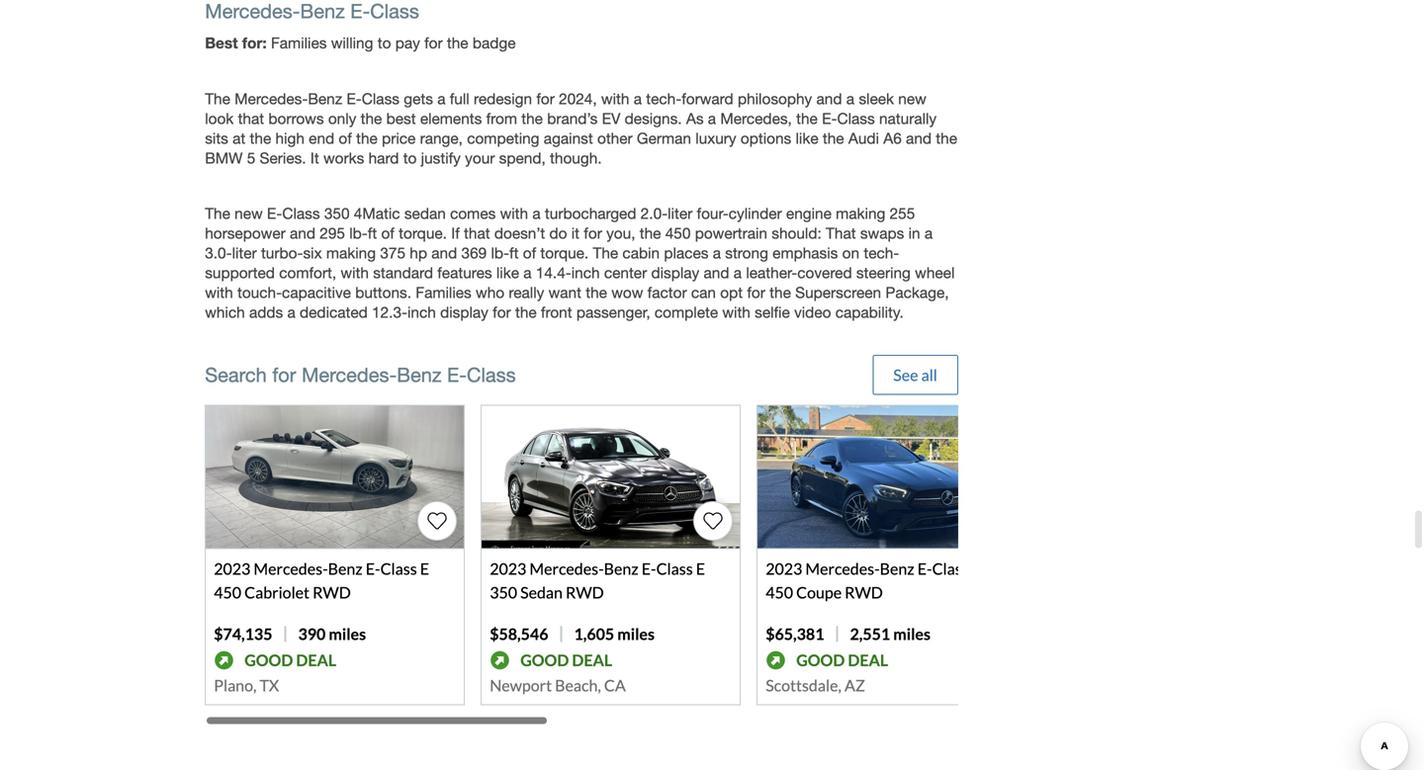 Task type: describe. For each thing, give the bounding box(es) containing it.
high
[[276, 130, 305, 147]]

four-
[[697, 205, 729, 223]]

ca
[[604, 676, 626, 695]]

$74,135
[[214, 625, 273, 644]]

450 inside the new e-class 350 4matic sedan comes with a turbocharged 2.0-liter four-cylinder engine making 255 horsepower and 295 lb-ft of torque. if that doesn't do it for you, the 450 powertrain should: that swaps in a 3.0-liter turbo-six making 375 hp and 369 lb-ft of torque. the cabin places a strong emphasis on tech- supported comfort, with standard features like a 14.4-inch center display and a leather-covered steering wheel with touch-capacitive buttons. families who really want the wow factor can opt for the superscreen package, which adds a dedicated 12.3-inch display for the front passenger, complete with selfie video capability.
[[666, 225, 691, 243]]

14.4-
[[536, 264, 572, 282]]

only
[[328, 110, 356, 128]]

a right 'as'
[[708, 110, 716, 128]]

sleek
[[859, 90, 894, 108]]

a left full
[[437, 90, 446, 108]]

doesn't
[[494, 225, 545, 243]]

who
[[476, 284, 505, 302]]

package,
[[886, 284, 949, 302]]

benz for 2023 mercedes-benz e-class e 450 cabriolet rwd
[[328, 559, 363, 579]]

the left audi
[[823, 130, 844, 147]]

forward
[[682, 90, 734, 108]]

369
[[462, 245, 487, 262]]

it
[[572, 225, 580, 243]]

works
[[323, 149, 364, 167]]

hp
[[410, 245, 427, 262]]

german
[[637, 130, 691, 147]]

the up selfie
[[770, 284, 791, 302]]

390 miles
[[298, 625, 366, 644]]

450 for 2023 mercedes-benz e-class e 450 coupe rwd
[[766, 583, 793, 602]]

$65,381
[[766, 625, 825, 644]]

plano, tx
[[214, 676, 279, 695]]

2,551 miles
[[850, 625, 931, 644]]

rwd for coupe
[[845, 583, 883, 602]]

hard
[[369, 149, 399, 167]]

in
[[909, 225, 921, 243]]

tx
[[260, 676, 279, 695]]

badge
[[473, 34, 516, 52]]

255
[[890, 205, 915, 223]]

the down really
[[515, 304, 537, 322]]

search
[[205, 363, 267, 387]]

supported
[[205, 264, 275, 282]]

capability.
[[836, 304, 904, 322]]

steering
[[857, 264, 911, 282]]

for right it at the left of page
[[584, 225, 602, 243]]

the inside best for: families willing to pay for the badge
[[447, 34, 469, 52]]

class inside 2023 mercedes-benz e-class e 350 sedan rwd
[[656, 559, 693, 579]]

2023 for coupe
[[766, 559, 803, 579]]

miles for 1,605 miles
[[618, 625, 655, 644]]

cabin
[[623, 245, 660, 262]]

miles for 390 miles
[[329, 625, 366, 644]]

wheel
[[915, 264, 955, 282]]

with down opt
[[723, 304, 751, 322]]

selfie
[[755, 304, 790, 322]]

e- inside 2023 mercedes-benz e-class e 350 sedan rwd
[[642, 559, 656, 579]]

the up hard
[[356, 130, 378, 147]]

a right in
[[925, 225, 933, 243]]

tech- inside the new e-class 350 4matic sedan comes with a turbocharged 2.0-liter four-cylinder engine making 255 horsepower and 295 lb-ft of torque. if that doesn't do it for you, the 450 powertrain should: that swaps in a 3.0-liter turbo-six making 375 hp and 369 lb-ft of torque. the cabin places a strong emphasis on tech- supported comfort, with standard features like a 14.4-inch center display and a leather-covered steering wheel with touch-capacitive buttons. families who really want the wow factor can opt for the superscreen package, which adds a dedicated 12.3-inch display for the front passenger, complete with selfie video capability.
[[864, 245, 900, 262]]

with up doesn't at the top left of page
[[500, 205, 528, 223]]

scottsdale,
[[766, 676, 842, 695]]

a up opt
[[734, 264, 742, 282]]

passenger,
[[577, 304, 651, 322]]

newport
[[490, 676, 552, 695]]

best for: families willing to pay for the badge
[[205, 34, 516, 52]]

dedicated
[[300, 304, 368, 322]]

new inside the new e-class 350 4matic sedan comes with a turbocharged 2.0-liter four-cylinder engine making 255 horsepower and 295 lb-ft of torque. if that doesn't do it for you, the 450 powertrain should: that swaps in a 3.0-liter turbo-six making 375 hp and 369 lb-ft of torque. the cabin places a strong emphasis on tech- supported comfort, with standard features like a 14.4-inch center display and a leather-covered steering wheel with touch-capacitive buttons. families who really want the wow factor can opt for the superscreen package, which adds a dedicated 12.3-inch display for the front passenger, complete with selfie video capability.
[[235, 205, 263, 223]]

the for the mercedes-benz e-class gets a full redesign for 2024, with a tech-forward philosophy and a sleek new look that borrows only the best elements from the brand's ev designs. as a mercedes, the e-class naturally sits at the high end of the price range, competing against other german luxury options like the audi a6 and the bmw 5 series. it works hard to justify your spend, though.
[[205, 90, 230, 108]]

features
[[438, 264, 492, 282]]

center
[[604, 264, 647, 282]]

video
[[794, 304, 831, 322]]

borrows
[[268, 110, 324, 128]]

sits
[[205, 130, 228, 147]]

for inside best for: families willing to pay for the badge
[[424, 34, 443, 52]]

0 horizontal spatial making
[[326, 245, 376, 262]]

and down naturally
[[906, 130, 932, 147]]

good deal for beach,
[[521, 651, 613, 670]]

the new e-class 350 4matic sedan comes with a turbocharged 2.0-liter four-cylinder engine making 255 horsepower and 295 lb-ft of torque. if that doesn't do it for you, the 450 powertrain should: that swaps in a 3.0-liter turbo-six making 375 hp and 369 lb-ft of torque. the cabin places a strong emphasis on tech- supported comfort, with standard features like a 14.4-inch center display and a leather-covered steering wheel with touch-capacitive buttons. families who really want the wow factor can opt for the superscreen package, which adds a dedicated 12.3-inch display for the front passenger, complete with selfie video capability.
[[205, 205, 955, 322]]

the right only
[[361, 110, 382, 128]]

0 vertical spatial torque.
[[399, 225, 447, 243]]

deal for 1,605
[[572, 651, 613, 670]]

a up designs.
[[634, 90, 642, 108]]

families inside the new e-class 350 4matic sedan comes with a turbocharged 2.0-liter four-cylinder engine making 255 horsepower and 295 lb-ft of torque. if that doesn't do it for you, the 450 powertrain should: that swaps in a 3.0-liter turbo-six making 375 hp and 369 lb-ft of torque. the cabin places a strong emphasis on tech- supported comfort, with standard features like a 14.4-inch center display and a leather-covered steering wheel with touch-capacitive buttons. families who really want the wow factor can opt for the superscreen package, which adds a dedicated 12.3-inch display for the front passenger, complete with selfie video capability.
[[416, 284, 472, 302]]

covered
[[798, 264, 852, 282]]

pay
[[395, 34, 420, 52]]

a down powertrain
[[713, 245, 721, 262]]

and left sleek
[[817, 90, 842, 108]]

the right at
[[250, 130, 271, 147]]

the up passenger,
[[586, 284, 607, 302]]

adds
[[249, 304, 283, 322]]

that inside the new e-class 350 4matic sedan comes with a turbocharged 2.0-liter four-cylinder engine making 255 horsepower and 295 lb-ft of torque. if that doesn't do it for you, the 450 powertrain should: that swaps in a 3.0-liter turbo-six making 375 hp and 369 lb-ft of torque. the cabin places a strong emphasis on tech- supported comfort, with standard features like a 14.4-inch center display and a leather-covered steering wheel with touch-capacitive buttons. families who really want the wow factor can opt for the superscreen package, which adds a dedicated 12.3-inch display for the front passenger, complete with selfie video capability.
[[464, 225, 490, 243]]

for down who
[[493, 304, 511, 322]]

comes
[[450, 205, 496, 223]]

complete
[[655, 304, 718, 322]]

benz for 2023 mercedes-benz e-class e 450 coupe rwd
[[880, 559, 915, 579]]

deal for 390
[[296, 651, 337, 670]]

2023 mercedes-benz e-class e 450 cabriolet rwd image
[[206, 406, 464, 548]]

390
[[298, 625, 326, 644]]

e- inside 2023 mercedes-benz e-class e 450 coupe rwd
[[918, 559, 932, 579]]

factor
[[648, 284, 687, 302]]

that inside the mercedes-benz e-class gets a full redesign for 2024, with a tech-forward philosophy and a sleek new look that borrows only the best elements from the brand's ev designs. as a mercedes, the e-class naturally sits at the high end of the price range, competing against other german luxury options like the audi a6 and the bmw 5 series. it works hard to justify your spend, though.
[[238, 110, 264, 128]]

to inside best for: families willing to pay for the badge
[[378, 34, 391, 52]]

price
[[382, 130, 416, 147]]

options
[[741, 130, 792, 147]]

scottsdale, az
[[766, 676, 865, 695]]

5
[[247, 149, 255, 167]]

elements
[[420, 110, 482, 128]]

for:
[[242, 34, 267, 52]]

all
[[922, 365, 938, 385]]

450 for 2023 mercedes-benz e-class e 450 cabriolet rwd
[[214, 583, 241, 602]]

engine
[[786, 205, 832, 223]]

other
[[598, 130, 633, 147]]

1 vertical spatial lb-
[[491, 245, 510, 262]]

375
[[380, 245, 406, 262]]

mercedes- down dedicated
[[302, 363, 397, 387]]

good for $58,546
[[521, 651, 569, 670]]

4matic
[[354, 205, 400, 223]]

though.
[[550, 149, 602, 167]]

0 vertical spatial ft
[[368, 225, 377, 243]]

class inside the 2023 mercedes-benz e-class e 450 cabriolet rwd
[[380, 559, 417, 579]]

see all
[[894, 365, 938, 385]]

at
[[233, 130, 246, 147]]

capacitive
[[282, 284, 351, 302]]

class inside the new e-class 350 4matic sedan comes with a turbocharged 2.0-liter four-cylinder engine making 255 horsepower and 295 lb-ft of torque. if that doesn't do it for you, the 450 powertrain should: that swaps in a 3.0-liter turbo-six making 375 hp and 369 lb-ft of torque. the cabin places a strong emphasis on tech- supported comfort, with standard features like a 14.4-inch center display and a leather-covered steering wheel with touch-capacitive buttons. families who really want the wow factor can opt for the superscreen package, which adds a dedicated 12.3-inch display for the front passenger, complete with selfie video capability.
[[282, 205, 320, 223]]

2023 mercedes-benz e-class e 450 coupe rwd image
[[758, 406, 1016, 548]]

as
[[686, 110, 704, 128]]

mercedes- for 2023 mercedes-benz e-class e 450 coupe rwd
[[806, 559, 880, 579]]

with inside the mercedes-benz e-class gets a full redesign for 2024, with a tech-forward philosophy and a sleek new look that borrows only the best elements from the brand's ev designs. as a mercedes, the e-class naturally sits at the high end of the price range, competing against other german luxury options like the audi a6 and the bmw 5 series. it works hard to justify your spend, though.
[[601, 90, 630, 108]]

e for 2023 mercedes-benz e-class e 450 cabriolet rwd
[[420, 559, 429, 579]]

and up 'can'
[[704, 264, 730, 282]]

az
[[845, 676, 865, 695]]

justify
[[421, 149, 461, 167]]

a left sleek
[[847, 90, 855, 108]]

it
[[311, 149, 319, 167]]

the right from
[[522, 110, 543, 128]]

12.3-
[[372, 304, 408, 322]]

2023 mercedes-benz e-class e 450 cabriolet rwd
[[214, 559, 429, 602]]

wow
[[612, 284, 643, 302]]

see
[[894, 365, 919, 385]]

2023 mercedes-benz e-class e 350 sedan rwd
[[490, 559, 705, 602]]

families inside best for: families willing to pay for the badge
[[271, 34, 327, 52]]

of inside the mercedes-benz e-class gets a full redesign for 2024, with a tech-forward philosophy and a sleek new look that borrows only the best elements from the brand's ev designs. as a mercedes, the e-class naturally sits at the high end of the price range, competing against other german luxury options like the audi a6 and the bmw 5 series. it works hard to justify your spend, though.
[[339, 130, 352, 147]]

audi
[[849, 130, 879, 147]]

1 horizontal spatial inch
[[572, 264, 600, 282]]

mercedes- inside the mercedes-benz e-class gets a full redesign for 2024, with a tech-forward philosophy and a sleek new look that borrows only the best elements from the brand's ev designs. as a mercedes, the e-class naturally sits at the high end of the price range, competing against other german luxury options like the audi a6 and the bmw 5 series. it works hard to justify your spend, though.
[[235, 90, 308, 108]]



Task type: locate. For each thing, give the bounding box(es) containing it.
good up scottsdale, az at the bottom
[[797, 651, 845, 670]]

to
[[378, 34, 391, 52], [403, 149, 417, 167]]

class inside 2023 mercedes-benz e-class e 450 coupe rwd
[[932, 559, 969, 579]]

1 horizontal spatial like
[[796, 130, 819, 147]]

0 horizontal spatial new
[[235, 205, 263, 223]]

0 vertical spatial to
[[378, 34, 391, 52]]

like up who
[[496, 264, 519, 282]]

rwd up '1,605'
[[566, 583, 604, 602]]

for right the search
[[272, 363, 296, 387]]

2023 inside 2023 mercedes-benz e-class e 350 sedan rwd
[[490, 559, 527, 579]]

miles right '1,605'
[[618, 625, 655, 644]]

1 horizontal spatial torque.
[[541, 245, 589, 262]]

families
[[271, 34, 327, 52], [416, 284, 472, 302]]

2 horizontal spatial good
[[797, 651, 845, 670]]

good deal up newport beach, ca
[[521, 651, 613, 670]]

e inside 2023 mercedes-benz e-class e 350 sedan rwd
[[696, 559, 705, 579]]

1 horizontal spatial miles
[[618, 625, 655, 644]]

3.0-
[[205, 245, 232, 262]]

of
[[339, 130, 352, 147], [381, 225, 395, 243], [523, 245, 536, 262]]

a
[[437, 90, 446, 108], [634, 90, 642, 108], [847, 90, 855, 108], [708, 110, 716, 128], [533, 205, 541, 223], [925, 225, 933, 243], [713, 245, 721, 262], [524, 264, 532, 282], [734, 264, 742, 282], [287, 304, 296, 322]]

0 horizontal spatial families
[[271, 34, 327, 52]]

ft down 4matic
[[368, 225, 377, 243]]

295
[[320, 225, 345, 243]]

0 vertical spatial new
[[899, 90, 927, 108]]

places
[[664, 245, 709, 262]]

with up ev
[[601, 90, 630, 108]]

the left badge
[[447, 34, 469, 52]]

2 vertical spatial the
[[593, 245, 618, 262]]

0 vertical spatial 350
[[324, 205, 350, 223]]

the down naturally
[[936, 130, 958, 147]]

to inside the mercedes-benz e-class gets a full redesign for 2024, with a tech-forward philosophy and a sleek new look that borrows only the best elements from the brand's ev designs. as a mercedes, the e-class naturally sits at the high end of the price range, competing against other german luxury options like the audi a6 and the bmw 5 series. it works hard to justify your spend, though.
[[403, 149, 417, 167]]

to down price
[[403, 149, 417, 167]]

liter down horsepower
[[232, 245, 257, 262]]

0 horizontal spatial liter
[[232, 245, 257, 262]]

0 vertical spatial that
[[238, 110, 264, 128]]

strong
[[725, 245, 769, 262]]

new inside the mercedes-benz e-class gets a full redesign for 2024, with a tech-forward philosophy and a sleek new look that borrows only the best elements from the brand's ev designs. as a mercedes, the e-class naturally sits at the high end of the price range, competing against other german luxury options like the audi a6 and the bmw 5 series. it works hard to justify your spend, though.
[[899, 90, 927, 108]]

for right opt
[[747, 284, 766, 302]]

e for 2023 mercedes-benz e-class e 350 sedan rwd
[[696, 559, 705, 579]]

2 good from the left
[[521, 651, 569, 670]]

1 horizontal spatial new
[[899, 90, 927, 108]]

0 horizontal spatial miles
[[329, 625, 366, 644]]

six
[[303, 245, 322, 262]]

1 horizontal spatial 2023
[[490, 559, 527, 579]]

good
[[245, 651, 293, 670], [521, 651, 569, 670], [797, 651, 845, 670]]

emphasis
[[773, 245, 838, 262]]

want
[[549, 284, 582, 302]]

1 horizontal spatial that
[[464, 225, 490, 243]]

350 inside the new e-class 350 4matic sedan comes with a turbocharged 2.0-liter four-cylinder engine making 255 horsepower and 295 lb-ft of torque. if that doesn't do it for you, the 450 powertrain should: that swaps in a 3.0-liter turbo-six making 375 hp and 369 lb-ft of torque. the cabin places a strong emphasis on tech- supported comfort, with standard features like a 14.4-inch center display and a leather-covered steering wheel with touch-capacitive buttons. families who really want the wow factor can opt for the superscreen package, which adds a dedicated 12.3-inch display for the front passenger, complete with selfie video capability.
[[324, 205, 350, 223]]

see all link
[[873, 355, 959, 395]]

2023 mercedes-benz e-class e 350 sedan rwd image
[[482, 406, 740, 548]]

best
[[205, 34, 238, 52]]

that up at
[[238, 110, 264, 128]]

families down features
[[416, 284, 472, 302]]

450 inside the 2023 mercedes-benz e-class e 450 cabriolet rwd
[[214, 583, 241, 602]]

the
[[447, 34, 469, 52], [361, 110, 382, 128], [522, 110, 543, 128], [796, 110, 818, 128], [250, 130, 271, 147], [356, 130, 378, 147], [823, 130, 844, 147], [936, 130, 958, 147], [640, 225, 661, 243], [586, 284, 607, 302], [770, 284, 791, 302], [515, 304, 537, 322]]

you,
[[607, 225, 636, 243]]

1 vertical spatial that
[[464, 225, 490, 243]]

benz for 2023 mercedes-benz e-class e 350 sedan rwd
[[604, 559, 639, 579]]

2023 mercedes-benz e-class e 450 coupe rwd
[[766, 559, 981, 602]]

of up 375 at the top of page
[[381, 225, 395, 243]]

3 miles from the left
[[894, 625, 931, 644]]

2 deal from the left
[[572, 651, 613, 670]]

really
[[509, 284, 544, 302]]

mercedes- for 2023 mercedes-benz e-class e 450 cabriolet rwd
[[254, 559, 328, 579]]

2 horizontal spatial good deal
[[797, 651, 889, 670]]

ev
[[602, 110, 621, 128]]

miles for 2,551 miles
[[894, 625, 931, 644]]

rwd inside the 2023 mercedes-benz e-class e 450 cabriolet rwd
[[313, 583, 351, 602]]

good up tx
[[245, 651, 293, 670]]

benz inside 2023 mercedes-benz e-class e 450 coupe rwd
[[880, 559, 915, 579]]

deal
[[296, 651, 337, 670], [572, 651, 613, 670], [848, 651, 889, 670]]

1 horizontal spatial of
[[381, 225, 395, 243]]

for
[[424, 34, 443, 52], [536, 90, 555, 108], [584, 225, 602, 243], [747, 284, 766, 302], [493, 304, 511, 322], [272, 363, 296, 387]]

with up buttons.
[[341, 264, 369, 282]]

1 horizontal spatial lb-
[[491, 245, 510, 262]]

a up really
[[524, 264, 532, 282]]

1 vertical spatial new
[[235, 205, 263, 223]]

0 horizontal spatial ft
[[368, 225, 377, 243]]

0 horizontal spatial rwd
[[313, 583, 351, 602]]

that up the 369
[[464, 225, 490, 243]]

1 horizontal spatial e
[[696, 559, 705, 579]]

0 horizontal spatial inch
[[408, 304, 436, 322]]

0 horizontal spatial to
[[378, 34, 391, 52]]

display down who
[[440, 304, 489, 322]]

2023 up coupe
[[766, 559, 803, 579]]

3 good from the left
[[797, 651, 845, 670]]

e inside 2023 mercedes-benz e-class e 450 coupe rwd
[[972, 559, 981, 579]]

coupe
[[796, 583, 842, 602]]

2 horizontal spatial e
[[972, 559, 981, 579]]

mercedes- inside 2023 mercedes-benz e-class e 350 sedan rwd
[[530, 559, 604, 579]]

1 horizontal spatial good deal
[[521, 651, 613, 670]]

powertrain
[[695, 225, 768, 243]]

redesign
[[474, 90, 532, 108]]

good deal up az
[[797, 651, 889, 670]]

brand's
[[547, 110, 598, 128]]

inch up the want on the left top
[[572, 264, 600, 282]]

1 2023 from the left
[[214, 559, 251, 579]]

the for the new e-class 350 4matic sedan comes with a turbocharged 2.0-liter four-cylinder engine making 255 horsepower and 295 lb-ft of torque. if that doesn't do it for you, the 450 powertrain should: that swaps in a 3.0-liter turbo-six making 375 hp and 369 lb-ft of torque. the cabin places a strong emphasis on tech- supported comfort, with standard features like a 14.4-inch center display and a leather-covered steering wheel with touch-capacitive buttons. families who really want the wow factor can opt for the superscreen package, which adds a dedicated 12.3-inch display for the front passenger, complete with selfie video capability.
[[205, 205, 230, 223]]

for inside the mercedes-benz e-class gets a full redesign for 2024, with a tech-forward philosophy and a sleek new look that borrows only the best elements from the brand's ev designs. as a mercedes, the e-class naturally sits at the high end of the price range, competing against other german luxury options like the audi a6 and the bmw 5 series. it works hard to justify your spend, though.
[[536, 90, 555, 108]]

1 horizontal spatial families
[[416, 284, 472, 302]]

benz up '1,605 miles'
[[604, 559, 639, 579]]

1 rwd from the left
[[313, 583, 351, 602]]

a6
[[884, 130, 902, 147]]

and up six
[[290, 225, 316, 243]]

2 horizontal spatial rwd
[[845, 583, 883, 602]]

making up the that
[[836, 205, 886, 223]]

good for $65,381
[[797, 651, 845, 670]]

search for mercedes-benz e-class
[[205, 363, 516, 387]]

e- inside the 2023 mercedes-benz e-class e 450 cabriolet rwd
[[366, 559, 380, 579]]

which
[[205, 304, 245, 322]]

turbocharged
[[545, 205, 637, 223]]

3 e from the left
[[972, 559, 981, 579]]

torque.
[[399, 225, 447, 243], [541, 245, 589, 262]]

mercedes- inside 2023 mercedes-benz e-class e 450 coupe rwd
[[806, 559, 880, 579]]

2023 for sedan
[[490, 559, 527, 579]]

2023 inside the 2023 mercedes-benz e-class e 450 cabriolet rwd
[[214, 559, 251, 579]]

naturally
[[879, 110, 937, 128]]

end
[[309, 130, 335, 147]]

do
[[550, 225, 567, 243]]

families right for:
[[271, 34, 327, 52]]

rwd for sedan
[[566, 583, 604, 602]]

2 miles from the left
[[618, 625, 655, 644]]

the inside the mercedes-benz e-class gets a full redesign for 2024, with a tech-forward philosophy and a sleek new look that borrows only the best elements from the brand's ev designs. as a mercedes, the e-class naturally sits at the high end of the price range, competing against other german luxury options like the audi a6 and the bmw 5 series. it works hard to justify your spend, though.
[[205, 90, 230, 108]]

the down the 2.0-
[[640, 225, 661, 243]]

1 horizontal spatial rwd
[[566, 583, 604, 602]]

against
[[544, 130, 593, 147]]

1 vertical spatial ft
[[510, 245, 519, 262]]

1 horizontal spatial liter
[[668, 205, 693, 223]]

mercedes- for 2023 mercedes-benz e-class e 350 sedan rwd
[[530, 559, 604, 579]]

opt
[[720, 284, 743, 302]]

1 vertical spatial making
[[326, 245, 376, 262]]

lb- right the 369
[[491, 245, 510, 262]]

liter
[[668, 205, 693, 223], [232, 245, 257, 262]]

horsepower
[[205, 225, 286, 243]]

2 horizontal spatial of
[[523, 245, 536, 262]]

sedan
[[404, 205, 446, 223]]

for left 2024, at top left
[[536, 90, 555, 108]]

1 vertical spatial inch
[[408, 304, 436, 322]]

like
[[796, 130, 819, 147], [496, 264, 519, 282]]

designs.
[[625, 110, 682, 128]]

2 horizontal spatial 450
[[766, 583, 793, 602]]

deal for 2,551
[[848, 651, 889, 670]]

0 vertical spatial inch
[[572, 264, 600, 282]]

deal down 2,551
[[848, 651, 889, 670]]

of up works
[[339, 130, 352, 147]]

3 2023 from the left
[[766, 559, 803, 579]]

e inside the 2023 mercedes-benz e-class e 450 cabriolet rwd
[[420, 559, 429, 579]]

1 horizontal spatial to
[[403, 149, 417, 167]]

mercedes- up sedan
[[530, 559, 604, 579]]

3 good deal from the left
[[797, 651, 889, 670]]

lb- right 295
[[349, 225, 368, 243]]

deal down 390
[[296, 651, 337, 670]]

rwd for cabriolet
[[313, 583, 351, 602]]

e for 2023 mercedes-benz e-class e 450 coupe rwd
[[972, 559, 981, 579]]

1 vertical spatial families
[[416, 284, 472, 302]]

2023
[[214, 559, 251, 579], [490, 559, 527, 579], [766, 559, 803, 579]]

cylinder
[[729, 205, 782, 223]]

450 left coupe
[[766, 583, 793, 602]]

350
[[324, 205, 350, 223], [490, 583, 517, 602]]

rwd up "390 miles"
[[313, 583, 351, 602]]

1 vertical spatial liter
[[232, 245, 257, 262]]

2 horizontal spatial deal
[[848, 651, 889, 670]]

rwd up 2,551
[[845, 583, 883, 602]]

0 vertical spatial display
[[651, 264, 700, 282]]

on
[[843, 245, 860, 262]]

1 horizontal spatial display
[[651, 264, 700, 282]]

450 up 'places'
[[666, 225, 691, 243]]

1 horizontal spatial tech-
[[864, 245, 900, 262]]

your
[[465, 149, 495, 167]]

1 horizontal spatial deal
[[572, 651, 613, 670]]

2,551
[[850, 625, 891, 644]]

and
[[817, 90, 842, 108], [906, 130, 932, 147], [290, 225, 316, 243], [432, 245, 457, 262], [704, 264, 730, 282]]

1 vertical spatial 350
[[490, 583, 517, 602]]

1 vertical spatial like
[[496, 264, 519, 282]]

0 horizontal spatial 450
[[214, 583, 241, 602]]

0 vertical spatial lb-
[[349, 225, 368, 243]]

full
[[450, 90, 470, 108]]

that
[[826, 225, 856, 243]]

2 horizontal spatial miles
[[894, 625, 931, 644]]

a up doesn't at the top left of page
[[533, 205, 541, 223]]

swaps
[[861, 225, 905, 243]]

0 vertical spatial liter
[[668, 205, 693, 223]]

good deal for az
[[797, 651, 889, 670]]

0 horizontal spatial lb-
[[349, 225, 368, 243]]

0 vertical spatial the
[[205, 90, 230, 108]]

miles right 2,551
[[894, 625, 931, 644]]

2 e from the left
[[696, 559, 705, 579]]

gets
[[404, 90, 433, 108]]

benz up only
[[308, 90, 342, 108]]

0 horizontal spatial good
[[245, 651, 293, 670]]

spend,
[[499, 149, 546, 167]]

2023 up sedan
[[490, 559, 527, 579]]

rwd inside 2023 mercedes-benz e-class e 350 sedan rwd
[[566, 583, 604, 602]]

with
[[601, 90, 630, 108], [500, 205, 528, 223], [341, 264, 369, 282], [205, 284, 233, 302], [723, 304, 751, 322]]

philosophy
[[738, 90, 812, 108]]

0 vertical spatial making
[[836, 205, 886, 223]]

1 vertical spatial torque.
[[541, 245, 589, 262]]

turbo-
[[261, 245, 303, 262]]

2.0-
[[641, 205, 668, 223]]

new up horsepower
[[235, 205, 263, 223]]

0 horizontal spatial like
[[496, 264, 519, 282]]

benz inside the 2023 mercedes-benz e-class e 450 cabriolet rwd
[[328, 559, 363, 579]]

newport beach, ca
[[490, 676, 626, 695]]

from
[[486, 110, 517, 128]]

good deal for tx
[[245, 651, 337, 670]]

1 horizontal spatial good
[[521, 651, 569, 670]]

3 rwd from the left
[[845, 583, 883, 602]]

ft
[[368, 225, 377, 243], [510, 245, 519, 262]]

good deal up tx
[[245, 651, 337, 670]]

series.
[[260, 149, 306, 167]]

0 vertical spatial like
[[796, 130, 819, 147]]

like inside the new e-class 350 4matic sedan comes with a turbocharged 2.0-liter four-cylinder engine making 255 horsepower and 295 lb-ft of torque. if that doesn't do it for you, the 450 powertrain should: that swaps in a 3.0-liter turbo-six making 375 hp and 369 lb-ft of torque. the cabin places a strong emphasis on tech- supported comfort, with standard features like a 14.4-inch center display and a leather-covered steering wheel with touch-capacitive buttons. families who really want the wow factor can opt for the superscreen package, which adds a dedicated 12.3-inch display for the front passenger, complete with selfie video capability.
[[496, 264, 519, 282]]

ft down doesn't at the top left of page
[[510, 245, 519, 262]]

of down doesn't at the top left of page
[[523, 245, 536, 262]]

1 miles from the left
[[329, 625, 366, 644]]

2 horizontal spatial 2023
[[766, 559, 803, 579]]

competing
[[467, 130, 540, 147]]

2023 for cabriolet
[[214, 559, 251, 579]]

good deal
[[245, 651, 337, 670], [521, 651, 613, 670], [797, 651, 889, 670]]

new up naturally
[[899, 90, 927, 108]]

0 horizontal spatial 350
[[324, 205, 350, 223]]

1 horizontal spatial ft
[[510, 245, 519, 262]]

0 horizontal spatial display
[[440, 304, 489, 322]]

2 good deal from the left
[[521, 651, 613, 670]]

1 horizontal spatial 350
[[490, 583, 517, 602]]

deal down '1,605'
[[572, 651, 613, 670]]

1 good deal from the left
[[245, 651, 337, 670]]

torque. down sedan
[[399, 225, 447, 243]]

2023 inside 2023 mercedes-benz e-class e 450 coupe rwd
[[766, 559, 803, 579]]

best
[[386, 110, 416, 128]]

benz up 2,551 miles
[[880, 559, 915, 579]]

1 vertical spatial to
[[403, 149, 417, 167]]

benz inside the mercedes-benz e-class gets a full redesign for 2024, with a tech-forward philosophy and a sleek new look that borrows only the best elements from the brand's ev designs. as a mercedes, the e-class naturally sits at the high end of the price range, competing against other german luxury options like the audi a6 and the bmw 5 series. it works hard to justify your spend, though.
[[308, 90, 342, 108]]

0 horizontal spatial 2023
[[214, 559, 251, 579]]

e- inside the new e-class 350 4matic sedan comes with a turbocharged 2.0-liter four-cylinder engine making 255 horsepower and 295 lb-ft of torque. if that doesn't do it for you, the 450 powertrain should: that swaps in a 3.0-liter turbo-six making 375 hp and 369 lb-ft of torque. the cabin places a strong emphasis on tech- supported comfort, with standard features like a 14.4-inch center display and a leather-covered steering wheel with touch-capacitive buttons. families who really want the wow factor can opt for the superscreen package, which adds a dedicated 12.3-inch display for the front passenger, complete with selfie video capability.
[[267, 205, 282, 223]]

rwd inside 2023 mercedes-benz e-class e 450 coupe rwd
[[845, 583, 883, 602]]

0 vertical spatial families
[[271, 34, 327, 52]]

0 horizontal spatial tech-
[[646, 90, 682, 108]]

display up factor
[[651, 264, 700, 282]]

2 2023 from the left
[[490, 559, 527, 579]]

1 horizontal spatial 450
[[666, 225, 691, 243]]

2023 up cabriolet
[[214, 559, 251, 579]]

and down if
[[432, 245, 457, 262]]

standard
[[373, 264, 433, 282]]

0 horizontal spatial torque.
[[399, 225, 447, 243]]

1 good from the left
[[245, 651, 293, 670]]

making down 295
[[326, 245, 376, 262]]

the down philosophy
[[796, 110, 818, 128]]

the up horsepower
[[205, 205, 230, 223]]

the down you,
[[593, 245, 618, 262]]

0 horizontal spatial deal
[[296, 651, 337, 670]]

0 horizontal spatial that
[[238, 110, 264, 128]]

tech- down swaps
[[864, 245, 900, 262]]

mercedes,
[[721, 110, 792, 128]]

1 vertical spatial display
[[440, 304, 489, 322]]

1 vertical spatial tech-
[[864, 245, 900, 262]]

good up newport beach, ca
[[521, 651, 569, 670]]

like right options
[[796, 130, 819, 147]]

mercedes- inside the 2023 mercedes-benz e-class e 450 cabriolet rwd
[[254, 559, 328, 579]]

mercedes- up borrows on the left top
[[235, 90, 308, 108]]

450 inside 2023 mercedes-benz e-class e 450 coupe rwd
[[766, 583, 793, 602]]

1 e from the left
[[420, 559, 429, 579]]

0 horizontal spatial good deal
[[245, 651, 337, 670]]

if
[[451, 225, 460, 243]]

0 horizontal spatial e
[[420, 559, 429, 579]]

450 up $74,135
[[214, 583, 241, 602]]

2 vertical spatial of
[[523, 245, 536, 262]]

benz inside 2023 mercedes-benz e-class e 350 sedan rwd
[[604, 559, 639, 579]]

like inside the mercedes-benz e-class gets a full redesign for 2024, with a tech-forward philosophy and a sleek new look that borrows only the best elements from the brand's ev designs. as a mercedes, the e-class naturally sits at the high end of the price range, competing against other german luxury options like the audi a6 and the bmw 5 series. it works hard to justify your spend, though.
[[796, 130, 819, 147]]

1 vertical spatial the
[[205, 205, 230, 223]]

a right adds
[[287, 304, 296, 322]]

350 inside 2023 mercedes-benz e-class e 350 sedan rwd
[[490, 583, 517, 602]]

0 vertical spatial of
[[339, 130, 352, 147]]

350 up 295
[[324, 205, 350, 223]]

2 rwd from the left
[[566, 583, 604, 602]]

torque. down "do"
[[541, 245, 589, 262]]

1 deal from the left
[[296, 651, 337, 670]]

tech- inside the mercedes-benz e-class gets a full redesign for 2024, with a tech-forward philosophy and a sleek new look that borrows only the best elements from the brand's ev designs. as a mercedes, the e-class naturally sits at the high end of the price range, competing against other german luxury options like the audi a6 and the bmw 5 series. it works hard to justify your spend, though.
[[646, 90, 682, 108]]

0 horizontal spatial of
[[339, 130, 352, 147]]

buttons.
[[355, 284, 412, 302]]

benz down 12.3-
[[397, 363, 442, 387]]

the up look
[[205, 90, 230, 108]]

good for $74,135
[[245, 651, 293, 670]]

1,605 miles
[[574, 625, 655, 644]]

3 deal from the left
[[848, 651, 889, 670]]

mercedes- up coupe
[[806, 559, 880, 579]]

miles
[[329, 625, 366, 644], [618, 625, 655, 644], [894, 625, 931, 644]]

lb-
[[349, 225, 368, 243], [491, 245, 510, 262]]

1,605
[[574, 625, 615, 644]]

benz up "390 miles"
[[328, 559, 363, 579]]

tech- up designs.
[[646, 90, 682, 108]]

leather-
[[746, 264, 798, 282]]

1 horizontal spatial making
[[836, 205, 886, 223]]

inch down buttons.
[[408, 304, 436, 322]]

mercedes- up cabriolet
[[254, 559, 328, 579]]

to left pay
[[378, 34, 391, 52]]

miles right 390
[[329, 625, 366, 644]]

0 vertical spatial tech-
[[646, 90, 682, 108]]

for right pay
[[424, 34, 443, 52]]

1 vertical spatial of
[[381, 225, 395, 243]]

with up which
[[205, 284, 233, 302]]

bmw
[[205, 149, 243, 167]]



Task type: vqa. For each thing, say whether or not it's contained in the screenshot.
the leftmost to
yes



